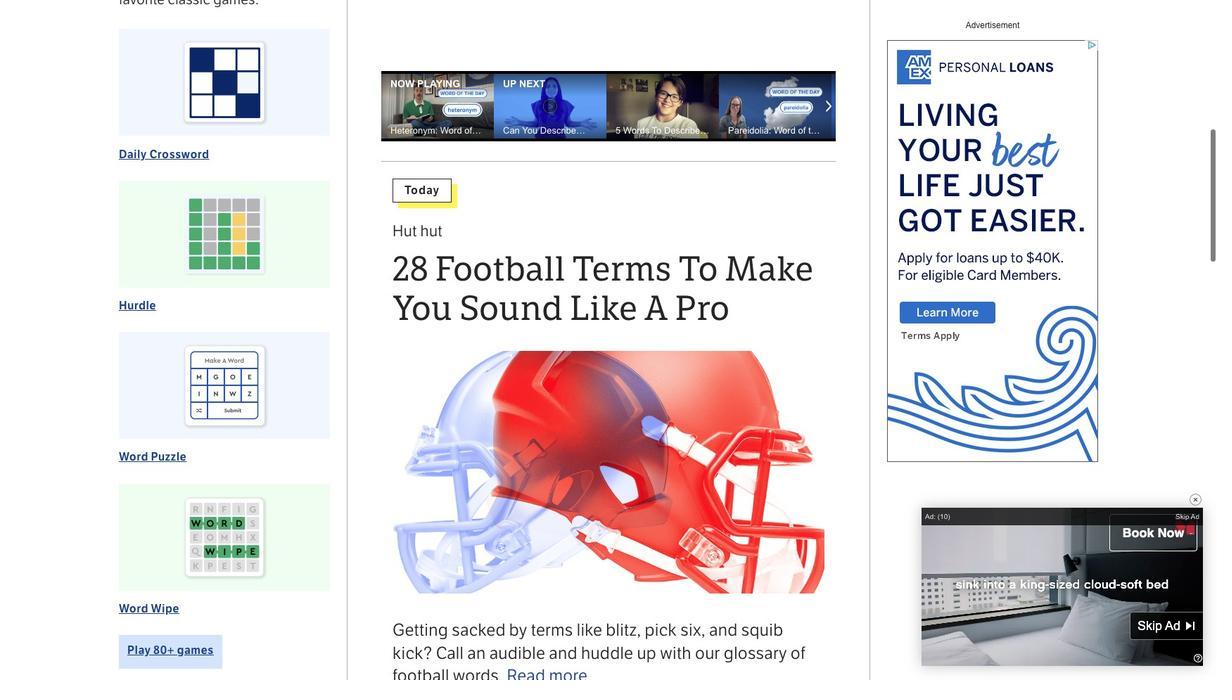 Task type: describe. For each thing, give the bounding box(es) containing it.
daily
[[119, 148, 147, 161]]

glossary
[[724, 644, 787, 664]]

by
[[510, 621, 528, 641]]

six,
[[681, 621, 706, 641]]

play 80+ games link
[[119, 636, 222, 669]]

pro
[[675, 288, 730, 329]]

hut hut
[[393, 223, 443, 241]]

word for word puzzle
[[119, 451, 148, 464]]

word puzzle image
[[119, 332, 330, 439]]

football
[[435, 249, 566, 290]]

word puzzle link
[[119, 451, 187, 464]]

heteronym: word of the day
[[934, 522, 1077, 534]]

audible
[[490, 644, 546, 664]]

wipe
[[151, 602, 179, 616]]

squib
[[742, 621, 784, 641]]

ad:
[[926, 513, 936, 521]]

0 horizontal spatial and
[[549, 644, 578, 664]]

hut
[[421, 223, 443, 241]]

28 football terms to make you sound like a pro
[[393, 249, 814, 329]]

getting sacked by terms like blitz, pick six, and squib kick? call an audible and huddle up with our glossary of football words.
[[393, 621, 806, 681]]

our
[[696, 644, 721, 664]]

of inside getting sacked by terms like blitz, pick six, and squib kick? call an audible and huddle up with our glossary of football words.
[[791, 644, 806, 664]]

(10)
[[938, 513, 951, 521]]

advertisement element
[[888, 40, 1099, 462]]

like
[[577, 621, 603, 641]]

you
[[393, 288, 453, 329]]

1 horizontal spatial and
[[710, 621, 738, 641]]

word wipe image
[[119, 484, 330, 591]]

daily crossword link
[[119, 148, 209, 161]]

skip
[[1176, 513, 1190, 521]]

of inside video player region
[[1025, 522, 1035, 534]]

an
[[468, 644, 486, 664]]

sound
[[459, 288, 563, 329]]

up
[[637, 644, 657, 664]]

heteronym:
[[934, 522, 992, 534]]

to
[[679, 249, 718, 290]]



Task type: locate. For each thing, give the bounding box(es) containing it.
play 80+ games
[[127, 644, 214, 657]]

28
[[393, 249, 429, 290]]

call
[[436, 644, 464, 664]]

games
[[177, 644, 214, 657]]

sacked
[[452, 621, 506, 641]]

pick
[[645, 621, 677, 641]]

word
[[119, 451, 148, 464], [995, 522, 1022, 534], [119, 602, 148, 616]]

word puzzle
[[119, 451, 187, 464]]

of right glossary
[[791, 644, 806, 664]]

advertisement
[[966, 20, 1020, 30]]

video player region
[[922, 508, 1204, 667]]

and up our
[[710, 621, 738, 641]]

a
[[644, 288, 669, 329]]

word wipe
[[119, 602, 179, 616]]

word for word wipe
[[119, 602, 148, 616]]

kick?
[[393, 644, 433, 664]]

28 football terms to make you sound like a pro link
[[393, 249, 825, 329]]

daily crossword
[[119, 148, 209, 161]]

80+
[[154, 644, 174, 657]]

daily crossword image
[[119, 29, 330, 136]]

1 vertical spatial word
[[995, 522, 1022, 534]]

day
[[1057, 522, 1077, 534]]

word left puzzle
[[119, 451, 148, 464]]

make
[[725, 249, 814, 290]]

terms
[[572, 249, 672, 290]]

2 vertical spatial word
[[119, 602, 148, 616]]

1 vertical spatial of
[[791, 644, 806, 664]]

word left the
[[995, 522, 1022, 534]]

0 vertical spatial word
[[119, 451, 148, 464]]

getting
[[393, 621, 448, 641]]

hurdle
[[119, 299, 156, 313]]

football
[[393, 667, 450, 681]]

word wipe link
[[119, 602, 179, 616]]

words.
[[453, 667, 503, 681]]

496
[[955, 538, 970, 548]]

hut
[[393, 223, 417, 241]]

with
[[661, 644, 692, 664]]

and
[[710, 621, 738, 641], [549, 644, 578, 664]]

0 vertical spatial of
[[1025, 522, 1035, 534]]

0 horizontal spatial of
[[791, 644, 806, 664]]

word left the wipe
[[119, 602, 148, 616]]

and down terms
[[549, 644, 578, 664]]

0 vertical spatial and
[[710, 621, 738, 641]]

hurdle image
[[119, 181, 330, 288]]

28 football terms to make you sound like a pro image
[[393, 351, 825, 594]]

skip ad
[[1176, 513, 1200, 521]]

puzzle
[[151, 451, 187, 464]]

today
[[405, 184, 440, 197]]

huddle
[[581, 644, 634, 664]]

terms
[[531, 621, 573, 641]]

like
[[570, 288, 638, 329]]

ad
[[1192, 513, 1200, 521]]

play
[[127, 644, 151, 657]]

blitz,
[[606, 621, 642, 641]]

hurdle link
[[119, 299, 156, 313]]

1 horizontal spatial of
[[1025, 522, 1035, 534]]

the
[[1038, 522, 1053, 534]]

word inside video player region
[[995, 522, 1022, 534]]

of
[[1025, 522, 1035, 534], [791, 644, 806, 664]]

crossword
[[150, 148, 209, 161]]

ad: (10)
[[926, 513, 951, 521]]

1 vertical spatial and
[[549, 644, 578, 664]]

of left the
[[1025, 522, 1035, 534]]



Task type: vqa. For each thing, say whether or not it's contained in the screenshot.
Skip Ad
yes



